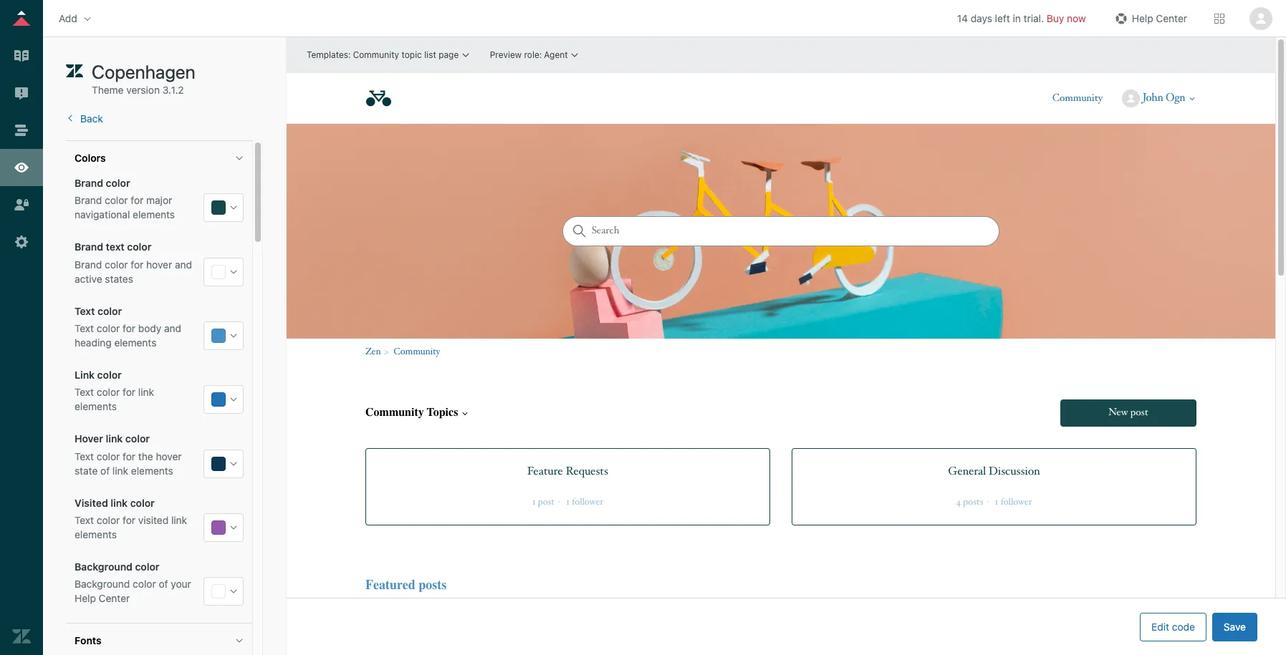 Task type: locate. For each thing, give the bounding box(es) containing it.
color up states
[[105, 259, 128, 271]]

color up navigational
[[105, 194, 128, 207]]

background up background color of your help center
[[75, 561, 133, 574]]

for inside brand color for hover and active states
[[131, 259, 144, 271]]

color inside background color of your help center
[[133, 579, 156, 591]]

color down "background color"
[[133, 579, 156, 591]]

color inside brand color for hover and active states
[[105, 259, 128, 271]]

link
[[138, 387, 154, 399], [106, 433, 123, 446], [112, 465, 128, 477], [111, 497, 128, 510], [171, 515, 187, 527]]

background inside background color of your help center
[[75, 579, 130, 591]]

of right the state
[[100, 465, 110, 477]]

and for text color for body and heading elements
[[164, 323, 181, 335]]

for for major
[[131, 194, 144, 207]]

for up hover link color
[[123, 387, 136, 399]]

text inside the text color for visited link elements
[[75, 515, 94, 527]]

for inside the text color for visited link elements
[[123, 515, 136, 527]]

visited
[[75, 497, 108, 510]]

edit code
[[1152, 621, 1196, 633]]

help up fonts
[[75, 593, 96, 605]]

1 vertical spatial and
[[164, 323, 181, 335]]

theme
[[92, 84, 124, 96]]

state
[[75, 465, 98, 477]]

for inside text color for link elements
[[123, 387, 136, 399]]

brand inside brand color for hover and active states
[[75, 259, 102, 271]]

2 background from the top
[[75, 579, 130, 591]]

0 horizontal spatial help
[[75, 593, 96, 605]]

left
[[995, 12, 1011, 24]]

visited
[[138, 515, 169, 527]]

colors button
[[66, 141, 252, 176]]

elements inside brand color for major navigational elements
[[133, 209, 175, 221]]

elements down "major"
[[133, 209, 175, 221]]

elements down link color
[[75, 401, 117, 413]]

0 vertical spatial help
[[1132, 12, 1154, 24]]

0 vertical spatial hover
[[146, 259, 172, 271]]

user permissions image
[[12, 196, 31, 214]]

link down hover link color
[[112, 465, 128, 477]]

text inside text color for link elements
[[75, 387, 94, 399]]

and for brand color for hover and active states
[[175, 259, 192, 271]]

1 horizontal spatial help
[[1132, 12, 1154, 24]]

text
[[75, 305, 95, 318], [75, 323, 94, 335], [75, 387, 94, 399], [75, 451, 94, 463], [75, 515, 94, 527]]

colors
[[75, 152, 106, 164]]

for left body
[[123, 323, 136, 335]]

for for hover
[[131, 259, 144, 271]]

1 horizontal spatial of
[[159, 579, 168, 591]]

customize design image
[[12, 158, 31, 177]]

for up states
[[131, 259, 144, 271]]

0 vertical spatial of
[[100, 465, 110, 477]]

14 days left in trial. buy now
[[958, 12, 1087, 24]]

hover down brand text color
[[146, 259, 172, 271]]

text
[[106, 241, 125, 254]]

1 horizontal spatial center
[[1157, 12, 1188, 24]]

1 vertical spatial of
[[159, 579, 168, 591]]

for inside brand color for major navigational elements
[[131, 194, 144, 207]]

color down text color
[[97, 323, 120, 335]]

link up hover link color
[[138, 387, 154, 399]]

color down hover link color
[[97, 451, 120, 463]]

center down "background color"
[[99, 593, 130, 605]]

for inside text color for body and heading elements
[[123, 323, 136, 335]]

1 background from the top
[[75, 561, 133, 574]]

background
[[75, 561, 133, 574], [75, 579, 130, 591]]

text inside text color for the hover state of link elements
[[75, 451, 94, 463]]

version
[[126, 84, 160, 96]]

text color for the hover state of link elements
[[75, 451, 182, 477]]

back
[[80, 113, 103, 125]]

text for text color for link elements
[[75, 387, 94, 399]]

your
[[171, 579, 191, 591]]

and inside text color for body and heading elements
[[164, 323, 181, 335]]

elements down visited
[[75, 529, 117, 541]]

1 brand from the top
[[75, 177, 103, 189]]

brand inside brand color for major navigational elements
[[75, 194, 102, 207]]

brand
[[75, 177, 103, 189], [75, 194, 102, 207], [75, 241, 103, 254], [75, 259, 102, 271]]

help inside background color of your help center
[[75, 593, 96, 605]]

hover inside text color for the hover state of link elements
[[156, 451, 182, 463]]

1 vertical spatial hover
[[156, 451, 182, 463]]

for left the
[[123, 451, 136, 463]]

text color for link elements
[[75, 387, 154, 413]]

2 text from the top
[[75, 323, 94, 335]]

text color for body and heading elements
[[75, 323, 181, 349]]

of left your
[[159, 579, 168, 591]]

in
[[1013, 12, 1021, 24]]

brand color for hover and active states
[[75, 259, 192, 285]]

body
[[138, 323, 162, 335]]

background down "background color"
[[75, 579, 130, 591]]

color down visited link color
[[97, 515, 120, 527]]

1 vertical spatial help
[[75, 593, 96, 605]]

0 horizontal spatial of
[[100, 465, 110, 477]]

text for text color
[[75, 305, 95, 318]]

brand up active
[[75, 259, 102, 271]]

brand down colors
[[75, 177, 103, 189]]

3.1.2
[[163, 84, 184, 96]]

for for visited
[[123, 515, 136, 527]]

color inside text color for the hover state of link elements
[[97, 451, 120, 463]]

color right 'link' on the left bottom of page
[[97, 369, 122, 382]]

color inside brand color for major navigational elements
[[105, 194, 128, 207]]

heading
[[75, 337, 112, 349]]

2 brand from the top
[[75, 194, 102, 207]]

save
[[1224, 621, 1247, 633]]

of inside background color of your help center
[[159, 579, 168, 591]]

brand up navigational
[[75, 194, 102, 207]]

color down link color
[[97, 387, 120, 399]]

brand left text
[[75, 241, 103, 254]]

for inside text color for the hover state of link elements
[[123, 451, 136, 463]]

1 vertical spatial center
[[99, 593, 130, 605]]

of
[[100, 465, 110, 477], [159, 579, 168, 591]]

color up brand color for major navigational elements in the left of the page
[[106, 177, 130, 189]]

link inside text color for the hover state of link elements
[[112, 465, 128, 477]]

for left "major"
[[131, 194, 144, 207]]

elements down the
[[131, 465, 173, 477]]

center
[[1157, 12, 1188, 24], [99, 593, 130, 605]]

0 vertical spatial background
[[75, 561, 133, 574]]

brand for brand text color
[[75, 241, 103, 254]]

5 text from the top
[[75, 515, 94, 527]]

link right visited
[[171, 515, 187, 527]]

back link
[[66, 113, 103, 125]]

0 horizontal spatial center
[[99, 593, 130, 605]]

text color for visited link elements
[[75, 515, 187, 541]]

elements down body
[[114, 337, 157, 349]]

color inside text color for link elements
[[97, 387, 120, 399]]

elements
[[133, 209, 175, 221], [114, 337, 157, 349], [75, 401, 117, 413], [131, 465, 173, 477], [75, 529, 117, 541]]

for for body
[[123, 323, 136, 335]]

help
[[1132, 12, 1154, 24], [75, 593, 96, 605]]

elements inside the text color for visited link elements
[[75, 529, 117, 541]]

for down visited link color
[[123, 515, 136, 527]]

background for background color
[[75, 561, 133, 574]]

center left zendesk products icon
[[1157, 12, 1188, 24]]

color inside text color for body and heading elements
[[97, 323, 120, 335]]

link inside the text color for visited link elements
[[171, 515, 187, 527]]

help right now
[[1132, 12, 1154, 24]]

color up text color for body and heading elements
[[98, 305, 122, 318]]

text for text color for the hover state of link elements
[[75, 451, 94, 463]]

hover right the
[[156, 451, 182, 463]]

save button
[[1213, 613, 1258, 642]]

and inside brand color for hover and active states
[[175, 259, 192, 271]]

color inside the text color for visited link elements
[[97, 515, 120, 527]]

and
[[175, 259, 192, 271], [164, 323, 181, 335]]

3 text from the top
[[75, 387, 94, 399]]

color up background color of your help center
[[135, 561, 160, 574]]

1 vertical spatial background
[[75, 579, 130, 591]]

zendesk products image
[[1215, 13, 1225, 23]]

elements inside text color for the hover state of link elements
[[131, 465, 173, 477]]

4 brand from the top
[[75, 259, 102, 271]]

color
[[106, 177, 130, 189], [105, 194, 128, 207], [127, 241, 152, 254], [105, 259, 128, 271], [98, 305, 122, 318], [97, 323, 120, 335], [97, 369, 122, 382], [97, 387, 120, 399], [125, 433, 150, 446], [97, 451, 120, 463], [130, 497, 155, 510], [97, 515, 120, 527], [135, 561, 160, 574], [133, 579, 156, 591]]

0 vertical spatial center
[[1157, 12, 1188, 24]]

color for text color for visited link elements
[[97, 515, 120, 527]]

None button
[[1248, 7, 1275, 30]]

text inside text color for body and heading elements
[[75, 323, 94, 335]]

1 text from the top
[[75, 305, 95, 318]]

link
[[75, 369, 95, 382]]

3 brand from the top
[[75, 241, 103, 254]]

0 vertical spatial and
[[175, 259, 192, 271]]

hover link color
[[75, 433, 150, 446]]

4 text from the top
[[75, 451, 94, 463]]

hover inside brand color for hover and active states
[[146, 259, 172, 271]]

for
[[131, 194, 144, 207], [131, 259, 144, 271], [123, 323, 136, 335], [123, 387, 136, 399], [123, 451, 136, 463], [123, 515, 136, 527]]

hover
[[146, 259, 172, 271], [156, 451, 182, 463]]

copenhagen theme version 3.1.2
[[92, 61, 196, 96]]



Task type: describe. For each thing, give the bounding box(es) containing it.
brand text color
[[75, 241, 152, 254]]

edit
[[1152, 621, 1170, 633]]

for for link
[[123, 387, 136, 399]]

manage articles image
[[12, 47, 31, 65]]

of inside text color for the hover state of link elements
[[100, 465, 110, 477]]

color for link color
[[97, 369, 122, 382]]

brand color for major navigational elements
[[75, 194, 175, 221]]

elements inside text color for body and heading elements
[[114, 337, 157, 349]]

background color
[[75, 561, 160, 574]]

color for background color
[[135, 561, 160, 574]]

visited link color
[[75, 497, 155, 510]]

color for brand color for major navigational elements
[[105, 194, 128, 207]]

arrange content image
[[12, 121, 31, 140]]

brand color
[[75, 177, 130, 189]]

background color of your help center
[[75, 579, 191, 605]]

link inside text color for link elements
[[138, 387, 154, 399]]

help inside button
[[1132, 12, 1154, 24]]

color for text color
[[98, 305, 122, 318]]

color up visited
[[130, 497, 155, 510]]

major
[[146, 194, 172, 207]]

theme type image
[[66, 60, 83, 83]]

color for text color for the hover state of link elements
[[97, 451, 120, 463]]

text color
[[75, 305, 122, 318]]

fonts button
[[66, 625, 252, 656]]

link right hover
[[106, 433, 123, 446]]

fonts
[[75, 635, 102, 647]]

color for brand color for hover and active states
[[105, 259, 128, 271]]

help center button
[[1108, 8, 1192, 29]]

edit code button
[[1141, 613, 1207, 642]]

center inside button
[[1157, 12, 1188, 24]]

text for text color for visited link elements
[[75, 515, 94, 527]]

help center
[[1132, 12, 1188, 24]]

link color
[[75, 369, 122, 382]]

for for the
[[123, 451, 136, 463]]

text for text color for body and heading elements
[[75, 323, 94, 335]]

days
[[971, 12, 993, 24]]

color right text
[[127, 241, 152, 254]]

hover
[[75, 433, 103, 446]]

settings image
[[12, 233, 31, 252]]

color for text color for body and heading elements
[[97, 323, 120, 335]]

moderate content image
[[12, 84, 31, 103]]

Add button
[[54, 8, 97, 29]]

now
[[1068, 12, 1087, 24]]

center inside background color of your help center
[[99, 593, 130, 605]]

code
[[1173, 621, 1196, 633]]

elements inside text color for link elements
[[75, 401, 117, 413]]

the
[[138, 451, 153, 463]]

add
[[59, 12, 77, 24]]

active
[[75, 273, 102, 285]]

14
[[958, 12, 968, 24]]

zendesk image
[[12, 628, 31, 647]]

states
[[105, 273, 133, 285]]

brand for brand color for major navigational elements
[[75, 194, 102, 207]]

link up the text color for visited link elements
[[111, 497, 128, 510]]

color for background color of your help center
[[133, 579, 156, 591]]

color for text color for link elements
[[97, 387, 120, 399]]

background for background color of your help center
[[75, 579, 130, 591]]

buy
[[1047, 12, 1065, 24]]

trial.
[[1024, 12, 1045, 24]]

color up the
[[125, 433, 150, 446]]

color for brand color
[[106, 177, 130, 189]]

brand for brand color
[[75, 177, 103, 189]]

navigational
[[75, 209, 130, 221]]

brand for brand color for hover and active states
[[75, 259, 102, 271]]

copenhagen
[[92, 61, 196, 82]]



Task type: vqa. For each thing, say whether or not it's contained in the screenshot.
The The
yes



